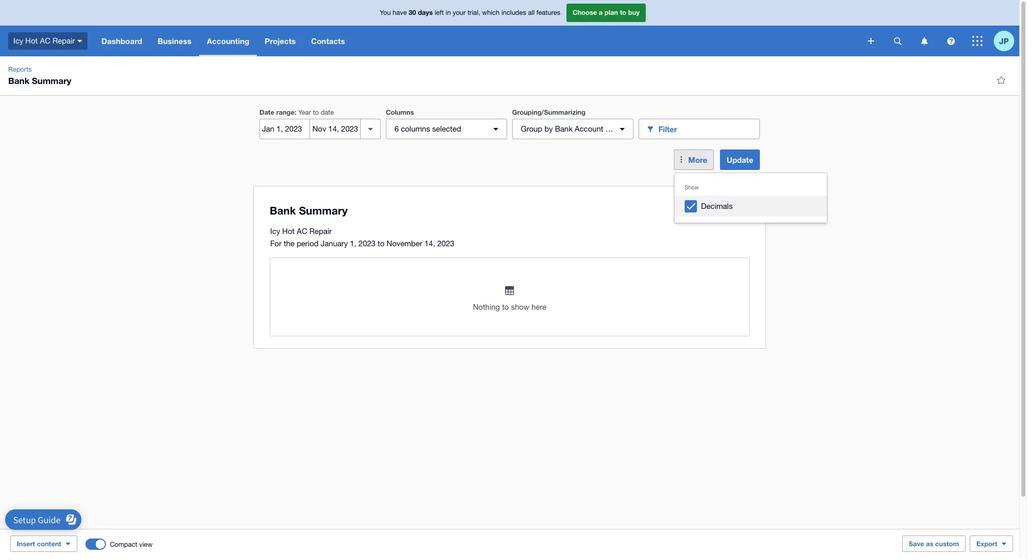 Task type: describe. For each thing, give the bounding box(es) containing it.
here
[[532, 303, 547, 311]]

trial,
[[468, 9, 480, 17]]

update
[[727, 155, 754, 164]]

date
[[260, 108, 274, 116]]

Select end date field
[[310, 119, 360, 139]]

hot for icy hot ac repair
[[25, 36, 38, 45]]

grouping/summarizing
[[512, 108, 586, 116]]

list of convenience dates image
[[360, 119, 381, 139]]

columns
[[386, 108, 414, 116]]

choose
[[573, 8, 597, 17]]

6
[[395, 124, 399, 133]]

icy hot ac repair for the period january 1, 2023 to november 14, 2023
[[270, 227, 455, 248]]

compact view
[[110, 540, 153, 548]]

includes
[[502, 9, 526, 17]]

hot for icy hot ac repair for the period january 1, 2023 to november 14, 2023
[[282, 227, 295, 236]]

as
[[926, 540, 934, 548]]

to left buy
[[620, 8, 627, 17]]

contacts button
[[304, 26, 353, 56]]

bank inside reports bank summary
[[8, 75, 29, 86]]

range
[[276, 108, 295, 116]]

plan
[[605, 8, 618, 17]]

nothing to show here
[[473, 303, 547, 311]]

a
[[599, 8, 603, 17]]

save
[[909, 540, 925, 548]]

repair for icy hot ac repair
[[53, 36, 75, 45]]

dashboard link
[[94, 26, 150, 56]]

accounting
[[207, 36, 250, 46]]

14,
[[425, 239, 435, 248]]

your
[[453, 9, 466, 17]]

compact
[[110, 540, 137, 548]]

all
[[528, 9, 535, 17]]

dashboard
[[102, 36, 142, 46]]

update button
[[720, 149, 760, 170]]

nothing
[[473, 303, 500, 311]]

svg image inside icy hot ac repair popup button
[[77, 40, 83, 42]]

reports
[[8, 66, 32, 73]]

ac for icy hot ac repair for the period january 1, 2023 to november 14, 2023
[[297, 227, 307, 236]]

selected
[[432, 124, 461, 133]]

to left show
[[502, 303, 509, 311]]

to inside icy hot ac repair for the period january 1, 2023 to november 14, 2023
[[378, 239, 385, 248]]

columns
[[401, 124, 430, 133]]

1 2023 from the left
[[359, 239, 376, 248]]

insert content
[[17, 540, 61, 548]]

group
[[521, 124, 543, 133]]

save as custom button
[[903, 536, 966, 552]]

group by bank account type
[[521, 124, 622, 133]]

icy for icy hot ac repair
[[13, 36, 23, 45]]

period
[[297, 239, 319, 248]]

summary
[[32, 75, 71, 86]]

Report title field
[[267, 199, 745, 223]]

2 2023 from the left
[[437, 239, 455, 248]]

more button
[[674, 149, 714, 170]]

svg image
[[947, 37, 955, 45]]



Task type: locate. For each thing, give the bounding box(es) containing it.
0 vertical spatial icy
[[13, 36, 23, 45]]

by
[[545, 124, 553, 133]]

insert content button
[[10, 536, 77, 552]]

6 columns selected
[[395, 124, 461, 133]]

to inside date range : year to date
[[313, 109, 319, 116]]

0 horizontal spatial bank
[[8, 75, 29, 86]]

add to favourites image
[[991, 70, 1012, 90]]

1 horizontal spatial ac
[[297, 227, 307, 236]]

ac inside popup button
[[40, 36, 50, 45]]

business button
[[150, 26, 199, 56]]

repair up period
[[310, 227, 332, 236]]

content
[[37, 540, 61, 548]]

30
[[409, 8, 416, 17]]

:
[[295, 108, 296, 116]]

bank down reports link
[[8, 75, 29, 86]]

choose a plan to buy
[[573, 8, 640, 17]]

1 horizontal spatial bank
[[555, 124, 573, 133]]

ac up reports bank summary
[[40, 36, 50, 45]]

decimals button
[[675, 196, 827, 217]]

repair up summary
[[53, 36, 75, 45]]

jp
[[1000, 36, 1009, 45]]

2023 right 14,
[[437, 239, 455, 248]]

0 vertical spatial bank
[[8, 75, 29, 86]]

accounting button
[[199, 26, 257, 56]]

show
[[511, 303, 530, 311]]

year
[[298, 109, 311, 116]]

svg image
[[973, 36, 983, 46], [894, 37, 902, 45], [921, 37, 928, 45], [868, 38, 874, 44], [77, 40, 83, 42]]

insert
[[17, 540, 35, 548]]

bank inside popup button
[[555, 124, 573, 133]]

decimals list box
[[675, 173, 827, 223]]

1 horizontal spatial repair
[[310, 227, 332, 236]]

jp button
[[994, 26, 1020, 56]]

2023 right 1,
[[359, 239, 376, 248]]

more
[[689, 155, 708, 164]]

type
[[606, 124, 622, 133]]

icy inside popup button
[[13, 36, 23, 45]]

save as custom
[[909, 540, 959, 548]]

hot inside icy hot ac repair for the period january 1, 2023 to november 14, 2023
[[282, 227, 295, 236]]

hot
[[25, 36, 38, 45], [282, 227, 295, 236]]

hot inside popup button
[[25, 36, 38, 45]]

icy for icy hot ac repair for the period january 1, 2023 to november 14, 2023
[[270, 227, 280, 236]]

2023
[[359, 239, 376, 248], [437, 239, 455, 248]]

0 horizontal spatial 2023
[[359, 239, 376, 248]]

1 horizontal spatial 2023
[[437, 239, 455, 248]]

navigation inside banner
[[94, 26, 861, 56]]

to right the year
[[313, 109, 319, 116]]

hot up reports
[[25, 36, 38, 45]]

date range : year to date
[[260, 108, 334, 116]]

you have 30 days left in your trial, which includes all features
[[380, 8, 561, 17]]

0 horizontal spatial hot
[[25, 36, 38, 45]]

repair
[[53, 36, 75, 45], [310, 227, 332, 236]]

have
[[393, 9, 407, 17]]

january
[[321, 239, 348, 248]]

export button
[[970, 536, 1014, 552]]

decimals group
[[675, 173, 827, 223]]

bank right by at the top of page
[[555, 124, 573, 133]]

repair inside icy hot ac repair for the period january 1, 2023 to november 14, 2023
[[310, 227, 332, 236]]

1 horizontal spatial icy
[[270, 227, 280, 236]]

1 vertical spatial bank
[[555, 124, 573, 133]]

ac
[[40, 36, 50, 45], [297, 227, 307, 236]]

to left november
[[378, 239, 385, 248]]

reports link
[[4, 65, 36, 75]]

for
[[270, 239, 282, 248]]

projects
[[265, 36, 296, 46]]

decimals
[[701, 202, 733, 210]]

account
[[575, 124, 604, 133]]

icy inside icy hot ac repair for the period january 1, 2023 to november 14, 2023
[[270, 227, 280, 236]]

0 vertical spatial ac
[[40, 36, 50, 45]]

0 horizontal spatial icy
[[13, 36, 23, 45]]

0 horizontal spatial repair
[[53, 36, 75, 45]]

reports bank summary
[[8, 66, 71, 86]]

bank
[[8, 75, 29, 86], [555, 124, 573, 133]]

left
[[435, 9, 444, 17]]

hot up the
[[282, 227, 295, 236]]

view
[[139, 540, 153, 548]]

0 vertical spatial hot
[[25, 36, 38, 45]]

business
[[158, 36, 192, 46]]

1,
[[350, 239, 357, 248]]

icy hot ac repair button
[[0, 26, 94, 56]]

icy
[[13, 36, 23, 45], [270, 227, 280, 236]]

1 vertical spatial ac
[[297, 227, 307, 236]]

days
[[418, 8, 433, 17]]

filter
[[659, 124, 677, 133]]

the
[[284, 239, 295, 248]]

show
[[685, 184, 699, 190]]

1 vertical spatial icy
[[270, 227, 280, 236]]

in
[[446, 9, 451, 17]]

navigation
[[94, 26, 861, 56]]

1 vertical spatial repair
[[310, 227, 332, 236]]

navigation containing dashboard
[[94, 26, 861, 56]]

1 vertical spatial hot
[[282, 227, 295, 236]]

icy hot ac repair
[[13, 36, 75, 45]]

1 horizontal spatial hot
[[282, 227, 295, 236]]

icy up reports
[[13, 36, 23, 45]]

date
[[321, 109, 334, 116]]

banner containing jp
[[0, 0, 1020, 56]]

features
[[537, 9, 561, 17]]

group by bank account type button
[[512, 119, 634, 139]]

november
[[387, 239, 423, 248]]

banner
[[0, 0, 1020, 56]]

filter button
[[639, 119, 760, 139]]

ac for icy hot ac repair
[[40, 36, 50, 45]]

0 horizontal spatial ac
[[40, 36, 50, 45]]

export
[[977, 540, 998, 548]]

icy up for
[[270, 227, 280, 236]]

contacts
[[311, 36, 345, 46]]

you
[[380, 9, 391, 17]]

which
[[482, 9, 500, 17]]

repair inside popup button
[[53, 36, 75, 45]]

repair for icy hot ac repair for the period january 1, 2023 to november 14, 2023
[[310, 227, 332, 236]]

ac up period
[[297, 227, 307, 236]]

0 vertical spatial repair
[[53, 36, 75, 45]]

buy
[[628, 8, 640, 17]]

custom
[[936, 540, 959, 548]]

ac inside icy hot ac repair for the period january 1, 2023 to november 14, 2023
[[297, 227, 307, 236]]

projects button
[[257, 26, 304, 56]]

to
[[620, 8, 627, 17], [313, 109, 319, 116], [378, 239, 385, 248], [502, 303, 509, 311]]

Select start date field
[[260, 119, 310, 139]]



Task type: vqa. For each thing, say whether or not it's contained in the screenshot.
left 2023
yes



